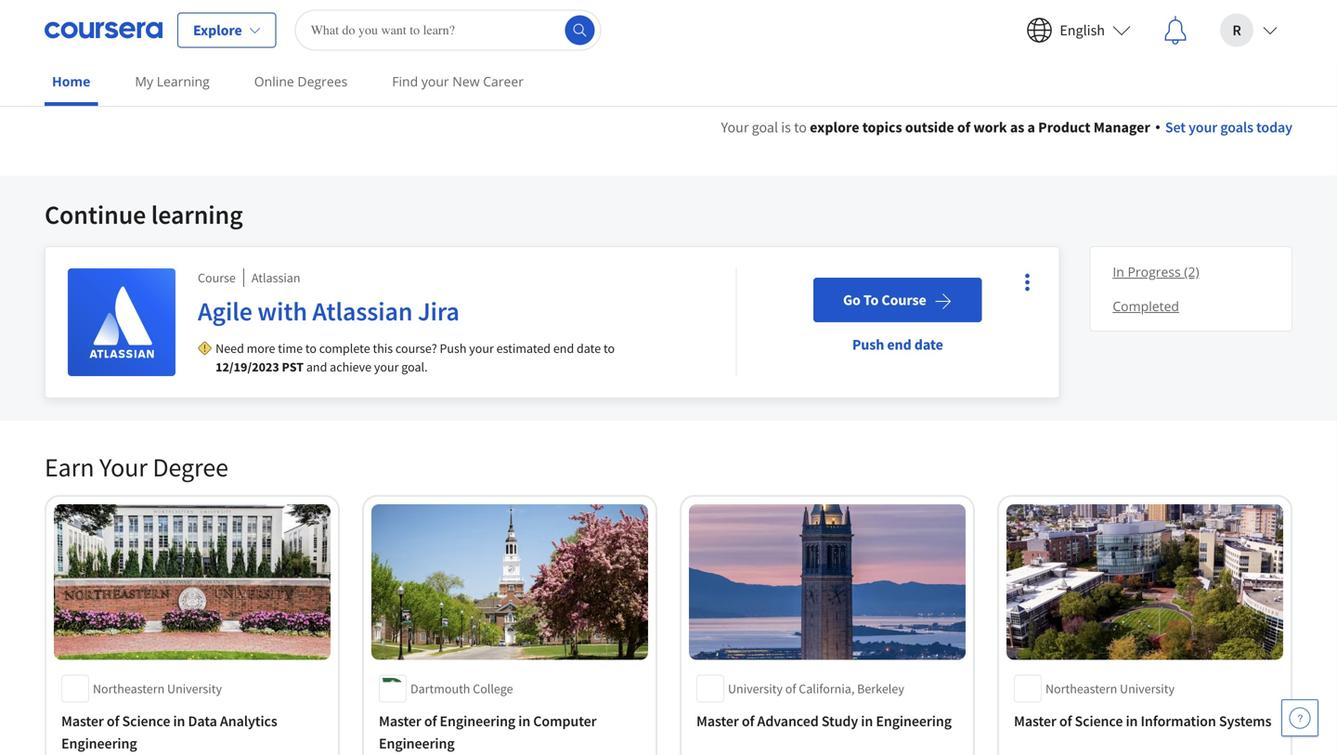 Task type: vqa. For each thing, say whether or not it's contained in the screenshot.
EXAMINE
no



Task type: describe. For each thing, give the bounding box(es) containing it.
of for master of advanced study in engineering
[[742, 712, 754, 731]]

university of california, berkeley
[[728, 680, 904, 697]]

this
[[373, 340, 393, 357]]

my learning link
[[128, 60, 217, 102]]

line chart image
[[1020, 222, 1042, 244]]

college
[[473, 680, 513, 697]]

set
[[1165, 118, 1186, 137]]

main content containing continue learning
[[0, 94, 1337, 755]]

explore
[[193, 21, 242, 39]]

12/19/2023
[[216, 358, 279, 375]]

dartmouth college
[[410, 680, 513, 697]]

work
[[974, 118, 1007, 137]]

in for master of engineering in computer engineering
[[518, 712, 530, 731]]

information
[[1141, 712, 1216, 731]]

master of engineering in computer engineering link
[[379, 710, 641, 755]]

master for master of engineering in computer engineering
[[379, 712, 421, 731]]

continue learning
[[45, 198, 243, 231]]

new
[[453, 72, 480, 90]]

online
[[254, 72, 294, 90]]

date inside button
[[915, 335, 943, 354]]

california,
[[799, 680, 855, 697]]

need more time to complete this course? push your estimated end date to 12/19/2023 pst and achieve your goal.
[[216, 340, 615, 375]]

master of science in data analytics engineering
[[61, 712, 277, 753]]

in for master of science in data analytics engineering
[[173, 712, 185, 731]]

push end date button
[[837, 322, 958, 367]]

find your new career link
[[385, 60, 531, 102]]

systems
[[1219, 712, 1272, 731]]

goals
[[1220, 118, 1254, 137]]

agile with atlassian jira image
[[68, 268, 176, 376]]

northeastern for data
[[93, 680, 165, 697]]

master for master of advanced study in engineering
[[697, 712, 739, 731]]

analytics
[[220, 712, 277, 731]]

today
[[1256, 118, 1293, 137]]

master of advanced study in engineering
[[697, 712, 952, 731]]

northeastern university for data
[[93, 680, 222, 697]]

0 vertical spatial course
[[198, 269, 236, 286]]

master of engineering in computer engineering
[[379, 712, 597, 753]]

coursera image
[[45, 15, 163, 45]]

go
[[843, 291, 861, 309]]

a
[[1028, 118, 1035, 137]]

master for master of science in data analytics engineering
[[61, 712, 104, 731]]

go to course
[[843, 291, 927, 309]]

home link
[[45, 60, 98, 106]]

What do you want to learn? text field
[[295, 10, 601, 51]]

online degrees link
[[247, 60, 355, 102]]

in progress (2)
[[1113, 263, 1199, 280]]

need
[[216, 340, 244, 357]]

agile with atlassian jira link
[[198, 294, 684, 335]]

smile image
[[1020, 289, 1042, 311]]

end inside push end date button
[[887, 335, 912, 354]]

course?
[[396, 340, 437, 357]]

advanced
[[757, 712, 819, 731]]

with
[[258, 295, 307, 327]]

university for master of science in information systems
[[1120, 680, 1175, 697]]

repeat image
[[1020, 255, 1042, 278]]

master of science in data analytics engineering link
[[61, 710, 323, 755]]

master of science in information systems
[[1014, 712, 1272, 731]]

r
[[1233, 21, 1241, 39]]

explore button
[[177, 13, 276, 48]]

goal.
[[401, 358, 428, 375]]

0 horizontal spatial atlassian
[[251, 269, 300, 286]]

topics
[[862, 118, 902, 137]]

degree
[[153, 451, 228, 483]]

outside
[[905, 118, 954, 137]]

your right find
[[421, 72, 449, 90]]

push end date
[[852, 335, 943, 354]]

time
[[278, 340, 303, 357]]

to for time
[[305, 340, 317, 357]]

english
[[1060, 21, 1105, 39]]

engineering inside 'link'
[[876, 712, 952, 731]]

find your new career
[[392, 72, 524, 90]]

of for master of science in data analytics engineering
[[107, 712, 119, 731]]

english button
[[1012, 0, 1146, 60]]

master for master of science in information systems
[[1014, 712, 1057, 731]]

r button
[[1205, 0, 1293, 60]]

in for master of science in information systems
[[1126, 712, 1138, 731]]

manager
[[1094, 118, 1150, 137]]

pst
[[282, 358, 304, 375]]

complete
[[319, 340, 370, 357]]

of for university of california, berkeley
[[785, 680, 796, 697]]

science for information
[[1075, 712, 1123, 731]]



Task type: locate. For each thing, give the bounding box(es) containing it.
2 master from the left
[[379, 712, 421, 731]]

more option for agile with atlassian jira image
[[1014, 269, 1040, 295]]

of inside master of engineering in computer engineering
[[424, 712, 437, 731]]

my
[[135, 72, 153, 90]]

1 northeastern from the left
[[93, 680, 165, 697]]

0 vertical spatial atlassian
[[251, 269, 300, 286]]

1 in from the left
[[173, 712, 185, 731]]

earn your degree
[[45, 451, 228, 483]]

agile
[[198, 295, 252, 327]]

1 horizontal spatial date
[[915, 335, 943, 354]]

1 horizontal spatial course
[[882, 291, 927, 309]]

to for is
[[794, 118, 807, 137]]

university up advanced
[[728, 680, 783, 697]]

course up agile
[[198, 269, 236, 286]]

in
[[1113, 263, 1124, 280]]

university up master of science in information systems link
[[1120, 680, 1175, 697]]

date down go to course button
[[915, 335, 943, 354]]

your right earn
[[99, 451, 148, 483]]

earn your degree collection element
[[33, 421, 1304, 755]]

0 horizontal spatial science
[[122, 712, 170, 731]]

1 vertical spatial your
[[99, 451, 148, 483]]

study
[[822, 712, 858, 731]]

master inside master of engineering in computer engineering
[[379, 712, 421, 731]]

push inside need more time to complete this course? push your estimated end date to 12/19/2023 pst and achieve your goal.
[[440, 340, 467, 357]]

in right the study
[[861, 712, 873, 731]]

3 master from the left
[[697, 712, 739, 731]]

science left data
[[122, 712, 170, 731]]

2 in from the left
[[518, 712, 530, 731]]

push down the to
[[852, 335, 884, 354]]

and
[[306, 358, 327, 375]]

your left estimated
[[469, 340, 494, 357]]

science left information
[[1075, 712, 1123, 731]]

set your goals today
[[1165, 118, 1293, 137]]

in left data
[[173, 712, 185, 731]]

continue
[[45, 198, 146, 231]]

degrees
[[298, 72, 348, 90]]

1 vertical spatial atlassian
[[312, 295, 413, 327]]

course inside go to course button
[[882, 291, 927, 309]]

completed
[[1113, 297, 1179, 315]]

2 science from the left
[[1075, 712, 1123, 731]]

northeastern
[[93, 680, 165, 697], [1046, 680, 1117, 697]]

in inside master of science in data analytics engineering
[[173, 712, 185, 731]]

career
[[483, 72, 524, 90]]

your left goal
[[721, 118, 749, 137]]

master of science in information systems link
[[1014, 710, 1276, 732]]

go to course button
[[813, 278, 982, 322]]

0 horizontal spatial end
[[553, 340, 574, 357]]

your
[[421, 72, 449, 90], [1189, 118, 1218, 137], [469, 340, 494, 357], [374, 358, 399, 375]]

northeastern university
[[93, 680, 222, 697], [1046, 680, 1175, 697]]

in inside master of engineering in computer engineering
[[518, 712, 530, 731]]

date
[[915, 335, 943, 354], [577, 340, 601, 357]]

course right the to
[[882, 291, 927, 309]]

1 horizontal spatial your
[[721, 118, 749, 137]]

0 horizontal spatial course
[[198, 269, 236, 286]]

university
[[167, 680, 222, 697], [728, 680, 783, 697], [1120, 680, 1175, 697]]

atlassian
[[251, 269, 300, 286], [312, 295, 413, 327]]

learning
[[151, 198, 243, 231]]

1 northeastern university from the left
[[93, 680, 222, 697]]

northeastern university for information
[[1046, 680, 1175, 697]]

in left computer
[[518, 712, 530, 731]]

of inside 'link'
[[742, 712, 754, 731]]

master inside master of science in data analytics engineering
[[61, 712, 104, 731]]

of inside master of science in data analytics engineering
[[107, 712, 119, 731]]

engineering
[[440, 712, 516, 731], [876, 712, 952, 731], [61, 734, 137, 753], [379, 734, 455, 753]]

push inside push end date button
[[852, 335, 884, 354]]

northeastern university up the master of science in information systems
[[1046, 680, 1175, 697]]

explore
[[810, 118, 859, 137]]

1 horizontal spatial push
[[852, 335, 884, 354]]

northeastern up the master of science in information systems
[[1046, 680, 1117, 697]]

1 horizontal spatial end
[[887, 335, 912, 354]]

4 master from the left
[[1014, 712, 1057, 731]]

course
[[198, 269, 236, 286], [882, 291, 927, 309]]

engineering inside master of science in data analytics engineering
[[61, 734, 137, 753]]

master
[[61, 712, 104, 731], [379, 712, 421, 731], [697, 712, 739, 731], [1014, 712, 1057, 731]]

product
[[1038, 118, 1091, 137]]

in left information
[[1126, 712, 1138, 731]]

as
[[1010, 118, 1025, 137]]

in inside master of advanced study in engineering 'link'
[[861, 712, 873, 731]]

0 horizontal spatial northeastern
[[93, 680, 165, 697]]

northeastern university up master of science in data analytics engineering
[[93, 680, 222, 697]]

0 horizontal spatial university
[[167, 680, 222, 697]]

is
[[781, 118, 791, 137]]

achieve
[[330, 358, 372, 375]]

science
[[122, 712, 170, 731], [1075, 712, 1123, 731]]

0 horizontal spatial northeastern university
[[93, 680, 222, 697]]

2 northeastern from the left
[[1046, 680, 1117, 697]]

home
[[52, 72, 90, 90]]

0 horizontal spatial date
[[577, 340, 601, 357]]

northeastern for information
[[1046, 680, 1117, 697]]

in inside master of science in information systems link
[[1126, 712, 1138, 731]]

main content
[[0, 94, 1337, 755]]

in
[[173, 712, 185, 731], [518, 712, 530, 731], [861, 712, 873, 731], [1126, 712, 1138, 731]]

to
[[794, 118, 807, 137], [305, 340, 317, 357], [604, 340, 615, 357]]

online degrees
[[254, 72, 348, 90]]

atlassian up complete at the top left
[[312, 295, 413, 327]]

science inside master of science in data analytics engineering
[[122, 712, 170, 731]]

1 master from the left
[[61, 712, 104, 731]]

your right set
[[1189, 118, 1218, 137]]

end
[[887, 335, 912, 354], [553, 340, 574, 357]]

goal
[[752, 118, 778, 137]]

learning
[[157, 72, 210, 90]]

my learning
[[135, 72, 210, 90]]

0 horizontal spatial push
[[440, 340, 467, 357]]

1 university from the left
[[167, 680, 222, 697]]

1 horizontal spatial to
[[604, 340, 615, 357]]

0 horizontal spatial your
[[99, 451, 148, 483]]

4 in from the left
[[1126, 712, 1138, 731]]

1 vertical spatial course
[[882, 291, 927, 309]]

of for master of engineering in computer engineering
[[424, 712, 437, 731]]

data
[[188, 712, 217, 731]]

1 horizontal spatial atlassian
[[312, 295, 413, 327]]

of for master of science in information systems
[[1059, 712, 1072, 731]]

3 university from the left
[[1120, 680, 1175, 697]]

2 northeastern university from the left
[[1046, 680, 1175, 697]]

university for master of science in data analytics engineering
[[167, 680, 222, 697]]

None search field
[[295, 10, 601, 51]]

estimated
[[497, 340, 551, 357]]

atlassian up with
[[251, 269, 300, 286]]

date inside need more time to complete this course? push your estimated end date to 12/19/2023 pst and achieve your goal.
[[577, 340, 601, 357]]

berkeley
[[857, 680, 904, 697]]

end right estimated
[[553, 340, 574, 357]]

1 science from the left
[[122, 712, 170, 731]]

master inside 'link'
[[697, 712, 739, 731]]

push
[[852, 335, 884, 354], [440, 340, 467, 357]]

0 vertical spatial your
[[721, 118, 749, 137]]

university up data
[[167, 680, 222, 697]]

date right estimated
[[577, 340, 601, 357]]

to
[[864, 291, 879, 309]]

to up the and
[[305, 340, 317, 357]]

your inside dropdown button
[[1189, 118, 1218, 137]]

set your goals today button
[[1156, 116, 1293, 138]]

science for data
[[122, 712, 170, 731]]

computer
[[533, 712, 597, 731]]

2 university from the left
[[728, 680, 783, 697]]

end down go to course button
[[887, 335, 912, 354]]

2 horizontal spatial university
[[1120, 680, 1175, 697]]

more
[[247, 340, 275, 357]]

2 horizontal spatial to
[[794, 118, 807, 137]]

master of advanced study in engineering link
[[697, 710, 958, 732]]

northeastern up master of science in data analytics engineering
[[93, 680, 165, 697]]

jira
[[418, 295, 460, 327]]

science inside master of science in information systems link
[[1075, 712, 1123, 731]]

progress
[[1128, 263, 1181, 280]]

(2)
[[1184, 263, 1199, 280]]

1 horizontal spatial northeastern
[[1046, 680, 1117, 697]]

completed link
[[1105, 289, 1277, 323]]

0 horizontal spatial to
[[305, 340, 317, 357]]

your goal is to explore topics outside of work as a product manager
[[721, 118, 1150, 137]]

3 in from the left
[[861, 712, 873, 731]]

push down agile with atlassian jira link
[[440, 340, 467, 357]]

to right estimated
[[604, 340, 615, 357]]

in progress (2) link
[[1105, 254, 1277, 289]]

help center image
[[1289, 707, 1311, 729]]

your
[[721, 118, 749, 137], [99, 451, 148, 483]]

your down "this"
[[374, 358, 399, 375]]

dartmouth
[[410, 680, 470, 697]]

end inside need more time to complete this course? push your estimated end date to 12/19/2023 pst and achieve your goal.
[[553, 340, 574, 357]]

earn
[[45, 451, 94, 483]]

to right is
[[794, 118, 807, 137]]

agile with atlassian jira
[[198, 295, 460, 327]]

of
[[957, 118, 971, 137], [785, 680, 796, 697], [107, 712, 119, 731], [424, 712, 437, 731], [742, 712, 754, 731], [1059, 712, 1072, 731]]

find
[[392, 72, 418, 90]]

1 horizontal spatial university
[[728, 680, 783, 697]]

1 horizontal spatial northeastern university
[[1046, 680, 1175, 697]]

1 horizontal spatial science
[[1075, 712, 1123, 731]]



